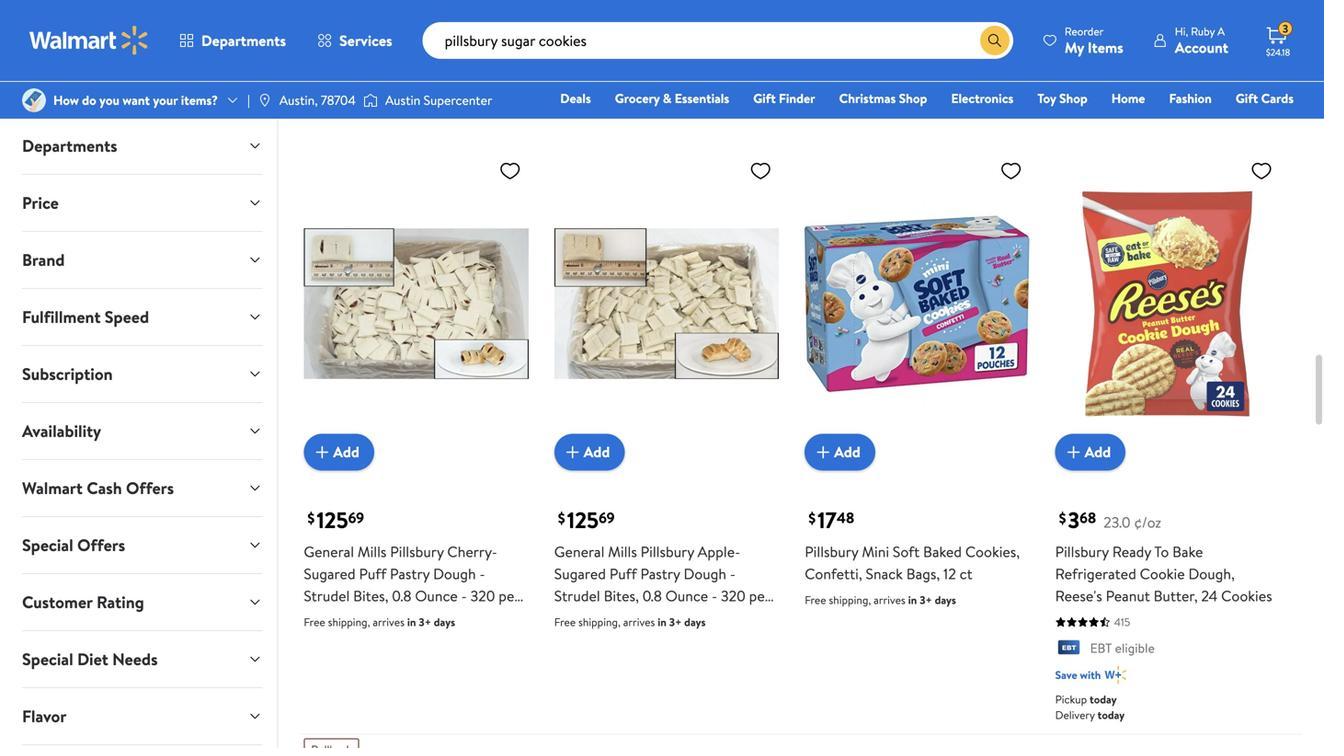 Task type: vqa. For each thing, say whether or not it's contained in the screenshot.
"Save"
yes



Task type: describe. For each thing, give the bounding box(es) containing it.
and
[[1056, 41, 1079, 61]]

special offers tab
[[7, 517, 277, 573]]

78704
[[321, 91, 356, 109]]

walmart+
[[1240, 115, 1295, 133]]

fulfillment speed
[[22, 305, 149, 328]]

confetti, inside pillsbury mini soft baked cookies, confetti, snack bags, 12 ct free shipping, arrives in 3+ days
[[805, 564, 863, 584]]

bites, for general mills pillsbury cherry- sugared puff pastry dough - strudel bites, 0.8 ounce - 320 per case.
[[353, 586, 389, 606]]

add button for pillsbury ready to bake refrigerated cookie dough, reese's peanut butter, 24 cookies
[[1056, 434, 1126, 471]]

days inside pillsbury mini soft baked cookies, funfetti, snack bags, 28 ct free shipping, arrives in 3+ days
[[434, 69, 456, 85]]

Walmart Site-Wide search field
[[423, 22, 1014, 59]]

strudel for general mills pillsbury cherry- sugared puff pastry dough - strudel bites, 0.8 ounce - 320 per case.
[[304, 586, 350, 606]]

a
[[1218, 23, 1226, 39]]

9.53 inside pillsbury soft baked cookies, chocolate chip, 9.53 oz, 18 ct free shipping, arrives in 3+ days
[[661, 41, 687, 61]]

gift cards link
[[1228, 88, 1303, 108]]

days inside pillsbury mini soft baked cookies, confetti, snack bags, 12 ct free shipping, arrives in 3+ days
[[935, 592, 957, 608]]

ct inside pillsbury soft baked cookies, confetti, 9.53 oz, 18 ct free shipping available
[[934, 41, 947, 61]]

pillsbury inside pillsbury soft baked cookies, chocolate chip, 9.53 oz, 18 ct free shipping, arrives in 3+ days
[[555, 18, 608, 39]]

arrives inside pillsbury soft baked cookies, chocolate chip, 9.53 oz, 18 ct free shipping, arrives in 3+ days
[[624, 69, 655, 85]]

$ 3 68 23.0 ¢/oz pillsbury ready to bake refrigerated cookie dough, reese's peanut butter, 24 cookies
[[1056, 505, 1273, 606]]

search icon image
[[988, 33, 1003, 48]]

free shipping, arrives in 3+ days for general mills pillsbury cherry- sugared puff pastry dough - strudel bites, 0.8 ounce - 320 per case.
[[304, 614, 456, 630]]

brand
[[22, 248, 65, 271]]

¢/oz
[[1135, 512, 1162, 532]]

soft inside pillsbury soft baked cookies, confetti, 9.53 oz, 18 ct free shipping available
[[862, 18, 889, 39]]

departments inside dropdown button
[[22, 134, 117, 157]]

peanut
[[1107, 586, 1151, 606]]

add button for general mills pillsbury cherry- sugared puff pastry dough - strudel bites, 0.8 ounce - 320 per case.
[[304, 434, 374, 471]]

per for general mills pillsbury cherry- sugared puff pastry dough - strudel bites, 0.8 ounce - 320 per case.
[[499, 586, 520, 606]]

pillsbury inside pillsbury mini soft baked cookies, confetti, snack bags, 12 ct free shipping, arrives in 3+ days
[[805, 541, 859, 562]]

how
[[53, 91, 79, 109]]

save
[[1056, 667, 1078, 683]]

$ inside $ 3 68 23.0 ¢/oz pillsbury ready to bake refrigerated cookie dough, reese's peanut butter, 24 cookies
[[1060, 508, 1067, 528]]

shipping, inside pillsbury soft baked cookies, chocolate chip, 9.53 oz, 18 ct free shipping, arrives in 3+ days
[[579, 69, 621, 85]]

3 add to cart image from the left
[[1063, 441, 1085, 463]]

availability button
[[7, 403, 277, 459]]

pillsbury ready to bake refrigerated cookie dough, reese's peanut butter, 24 cookies image
[[1056, 152, 1281, 456]]

funfetti
[[1121, 18, 1172, 39]]

18 inside pillsbury soft baked cookies, chocolate chip, 9.53 oz, 18 ct free shipping, arrives in 3+ days
[[712, 41, 725, 61]]

fulfillment
[[22, 305, 101, 328]]

toy shop
[[1038, 89, 1088, 107]]

add to favorites list, pillsbury mini soft baked cookies, confetti, snack bags, 12 ct image
[[1001, 159, 1023, 182]]

$ for general mills pillsbury apple- sugared puff pastry dough - strudel bites, 0.8 ounce - 320 per case.
[[558, 508, 566, 528]]

dough,
[[1189, 564, 1236, 584]]

ruby
[[1192, 23, 1216, 39]]

days down cherry-
[[434, 614, 456, 630]]

diet
[[77, 648, 108, 671]]

add to cart image
[[813, 441, 835, 463]]

special for special diet needs
[[22, 648, 73, 671]]

320 for apple-
[[721, 586, 746, 606]]

ebt eligible
[[1091, 639, 1155, 657]]

soft inside pillsbury mini soft baked cookies, funfetti, snack bags, 28 ct free shipping, arrives in 3+ days
[[392, 18, 419, 39]]

bags, for 12
[[907, 564, 941, 584]]

pearls
[[1143, 85, 1181, 105]]

69 for general mills pillsbury cherry- sugared puff pastry dough - strudel bites, 0.8 ounce - 320 per case.
[[348, 507, 364, 528]]

rainbow
[[1216, 63, 1270, 83]]

electronics
[[952, 89, 1014, 107]]

austin supercenter
[[385, 91, 493, 109]]

one
[[1154, 115, 1181, 133]]

walmart cash offers tab
[[7, 460, 277, 516]]

1 vertical spatial mix
[[1170, 41, 1193, 61]]

gift for cards
[[1237, 89, 1259, 107]]

12
[[944, 564, 957, 584]]

0 vertical spatial sugar
[[1082, 41, 1118, 61]]

refrigerated
[[1056, 564, 1137, 584]]

$ 125 69 for general mills pillsbury cherry- sugared puff pastry dough - strudel bites, 0.8 ounce - 320 per case.
[[308, 505, 364, 535]]

days inside pillsbury soft baked cookies, chocolate chip, 9.53 oz, 18 ct free shipping, arrives in 3+ days
[[685, 69, 706, 85]]

1 horizontal spatial mix
[[1234, 18, 1257, 39]]

austin
[[385, 91, 421, 109]]

ready
[[1113, 541, 1152, 562]]

christmas
[[840, 89, 896, 107]]

$ 17 48
[[809, 505, 855, 535]]

pillsbury mini soft baked cookies, confetti, snack bags, 12 ct free shipping, arrives in 3+ days
[[805, 541, 1021, 608]]

walmart+ link
[[1231, 114, 1303, 134]]

eligible
[[1116, 639, 1155, 657]]

subscription button
[[7, 346, 277, 402]]

$ 125 69 for general mills pillsbury apple- sugared puff pastry dough - strudel bites, 0.8 ounce - 320 per case.
[[558, 505, 615, 535]]

$24.18
[[1267, 46, 1291, 58]]

how do you want your items?
[[53, 91, 218, 109]]

days up debit
[[1186, 91, 1207, 107]]

home link
[[1104, 88, 1154, 108]]

0.8 for cherry-
[[392, 586, 412, 606]]

bags, for 28
[[403, 41, 436, 61]]

one debit
[[1154, 115, 1216, 133]]

in inside pillsbury mini soft baked cookies, confetti, snack bags, 12 ct free shipping, arrives in 3+ days
[[909, 592, 918, 608]]

add for pillsbury mini soft baked cookies, confetti, snack bags, 12 ct
[[835, 442, 861, 462]]

special offers button
[[7, 517, 277, 573]]

pillsbury mini soft baked cookies, funfetti, snack bags, 28 ct free shipping, arrives in 3+ days
[[304, 18, 519, 85]]

0 vertical spatial 3
[[1283, 21, 1289, 37]]

customer rating
[[22, 591, 144, 614]]

69 for general mills pillsbury apple- sugared puff pastry dough - strudel bites, 0.8 ounce - 320 per case.
[[599, 507, 615, 528]]

pillsbury soft baked cookies, confetti, 9.53 oz, 18 ct free shipping available
[[805, 18, 990, 85]]

68
[[1080, 507, 1097, 528]]

in inside pillsbury mini soft baked cookies, funfetti, snack bags, 28 ct free shipping, arrives in 3+ days
[[407, 69, 416, 85]]

 image for austin supercenter
[[363, 91, 378, 109]]

mini for funfetti,
[[361, 18, 388, 39]]

2 horizontal spatial free shipping, arrives in 3+ days
[[1056, 91, 1207, 107]]

48
[[837, 507, 855, 528]]

speed
[[105, 305, 149, 328]]

days down 'apple-'
[[685, 614, 706, 630]]

shipping, inside pillsbury mini soft baked cookies, confetti, snack bags, 12 ct free shipping, arrives in 3+ days
[[829, 592, 872, 608]]

add button for pillsbury mini soft baked cookies, confetti, snack bags, 12 ct
[[805, 434, 876, 471]]

price button
[[7, 175, 277, 231]]

availability tab
[[7, 403, 277, 459]]

sugared for general mills pillsbury apple- sugared puff pastry dough - strudel bites, 0.8 ounce - 320 per case.
[[555, 564, 606, 584]]

soft inside pillsbury soft baked cookies, chocolate chip, 9.53 oz, 18 ct free shipping, arrives in 3+ days
[[612, 18, 639, 39]]

gift cards registry
[[1083, 89, 1295, 133]]

reese's
[[1056, 586, 1103, 606]]

services button
[[302, 18, 408, 63]]

reorder
[[1065, 23, 1104, 39]]

0.8 for apple-
[[643, 586, 662, 606]]

ct for 18
[[728, 41, 741, 61]]

cookies
[[1222, 586, 1273, 606]]

17
[[818, 505, 837, 535]]

walmart
[[22, 477, 83, 500]]

free inside pillsbury soft baked cookies, chocolate chip, 9.53 oz, 18 ct free shipping, arrives in 3+ days
[[555, 69, 576, 85]]

pillsbury inside pillsbury mini soft baked cookies, funfetti, snack bags, 28 ct free shipping, arrives in 3+ days
[[304, 18, 358, 39]]

24
[[1202, 586, 1219, 606]]

general mills pillsbury cherry-sugared puff pastry dough - strudel bites, 0.8 ounce - 320 per case. image
[[304, 152, 529, 456]]

special diet needs tab
[[7, 631, 277, 687]]

cherry-
[[448, 541, 498, 562]]

pastry for cherry-
[[390, 564, 430, 584]]

services
[[340, 30, 393, 51]]

shop for christmas shop
[[900, 89, 928, 107]]

grocery & essentials link
[[607, 88, 738, 108]]

registry
[[1083, 115, 1130, 133]]

phillsbury funfetti cupcake mix and sugar cookie mix with candy bits plus bonus bottle of rainbow pastels sugar pearls
[[1056, 18, 1270, 105]]

gift finder
[[754, 89, 816, 107]]

funfetti,
[[304, 41, 358, 61]]

pastry for apple-
[[641, 564, 681, 584]]

gift finder link
[[745, 88, 824, 108]]

add for general mills pillsbury apple- sugared puff pastry dough - strudel bites, 0.8 ounce - 320 per case.
[[584, 442, 610, 462]]

account
[[1176, 37, 1229, 58]]

 image for how do you want your items?
[[22, 88, 46, 112]]

deals
[[561, 89, 591, 107]]

free inside pillsbury mini soft baked cookies, confetti, snack bags, 12 ct free shipping, arrives in 3+ days
[[805, 592, 827, 608]]

christmas shop link
[[831, 88, 936, 108]]

$ for pillsbury mini soft baked cookies, confetti, snack bags, 12 ct
[[809, 508, 816, 528]]

shipping, inside pillsbury mini soft baked cookies, funfetti, snack bags, 28 ct free shipping, arrives in 3+ days
[[328, 69, 370, 85]]

grocery
[[615, 89, 660, 107]]

mills for general mills pillsbury cherry- sugared puff pastry dough - strudel bites, 0.8 ounce - 320 per case.
[[358, 541, 387, 562]]

with inside phillsbury funfetti cupcake mix and sugar cookie mix with candy bits plus bonus bottle of rainbow pastels sugar pearls
[[1197, 41, 1224, 61]]

bonus
[[1113, 63, 1152, 83]]

baked inside pillsbury soft baked cookies, chocolate chip, 9.53 oz, 18 ct free shipping, arrives in 3+ days
[[642, 18, 681, 39]]

&
[[663, 89, 672, 107]]

cookies, inside pillsbury soft baked cookies, confetti, 9.53 oz, 18 ct free shipping available
[[935, 18, 990, 39]]

125 for general mills pillsbury cherry- sugared puff pastry dough - strudel bites, 0.8 ounce - 320 per case.
[[317, 505, 348, 535]]

add to favorites list, pillsbury ready to bake refrigerated cookie dough, reese's peanut butter, 24 cookies image
[[1251, 159, 1273, 182]]

add for pillsbury ready to bake refrigerated cookie dough, reese's peanut butter, 24 cookies
[[1085, 442, 1112, 462]]

availability
[[22, 420, 101, 443]]

butter,
[[1154, 586, 1199, 606]]

grocery & essentials
[[615, 89, 730, 107]]

ounce for apple-
[[666, 586, 709, 606]]

candy
[[1228, 41, 1268, 61]]

items
[[1088, 37, 1124, 58]]

bits
[[1056, 63, 1080, 83]]

cash
[[87, 477, 122, 500]]

supercenter
[[424, 91, 493, 109]]

baked inside pillsbury mini soft baked cookies, funfetti, snack bags, 28 ct free shipping, arrives in 3+ days
[[423, 18, 461, 39]]

arrives inside pillsbury mini soft baked cookies, confetti, snack bags, 12 ct free shipping, arrives in 3+ days
[[874, 592, 906, 608]]

customer rating button
[[7, 574, 277, 630]]

per for general mills pillsbury apple- sugared puff pastry dough - strudel bites, 0.8 ounce - 320 per case.
[[750, 586, 771, 606]]

austin, 78704
[[280, 91, 356, 109]]

brand tab
[[7, 232, 277, 288]]

arrives inside pillsbury mini soft baked cookies, funfetti, snack bags, 28 ct free shipping, arrives in 3+ days
[[373, 69, 405, 85]]



Task type: locate. For each thing, give the bounding box(es) containing it.
cookies, inside pillsbury mini soft baked cookies, funfetti, snack bags, 28 ct free shipping, arrives in 3+ days
[[465, 18, 519, 39]]

1 vertical spatial sugar
[[1104, 85, 1140, 105]]

1 horizontal spatial 69
[[599, 507, 615, 528]]

do
[[82, 91, 96, 109]]

0 vertical spatial cookie
[[1122, 41, 1167, 61]]

baked up available
[[893, 18, 932, 39]]

snack left 12
[[866, 564, 903, 584]]

shop down bits
[[1060, 89, 1088, 107]]

2 $ from the left
[[558, 508, 566, 528]]

you
[[99, 91, 120, 109]]

essentials
[[675, 89, 730, 107]]

1 horizontal spatial oz,
[[896, 41, 914, 61]]

1 horizontal spatial add to cart image
[[562, 441, 584, 463]]

0 horizontal spatial free shipping, arrives in 3+ days
[[304, 614, 456, 630]]

cookies, inside pillsbury soft baked cookies, chocolate chip, 9.53 oz, 18 ct free shipping, arrives in 3+ days
[[685, 18, 739, 39]]

2 69 from the left
[[599, 507, 615, 528]]

1 add to cart image from the left
[[311, 441, 333, 463]]

320 down 'apple-'
[[721, 586, 746, 606]]

2 bites, from the left
[[604, 586, 639, 606]]

3
[[1283, 21, 1289, 37], [1069, 505, 1080, 535]]

1 horizontal spatial 3
[[1283, 21, 1289, 37]]

ounce for cherry-
[[415, 586, 458, 606]]

ct inside pillsbury mini soft baked cookies, funfetti, snack bags, 28 ct free shipping, arrives in 3+ days
[[459, 41, 472, 61]]

departments down "how" on the top left
[[22, 134, 117, 157]]

today right delivery
[[1098, 707, 1126, 723]]

69 up 'general mills pillsbury apple- sugared puff pastry dough - strudel bites, 0.8 ounce - 320 per case.'
[[599, 507, 615, 528]]

mills inside 'general mills pillsbury apple- sugared puff pastry dough - strudel bites, 0.8 ounce - 320 per case.'
[[608, 541, 637, 562]]

0 horizontal spatial 9.53
[[661, 41, 687, 61]]

ct inside pillsbury mini soft baked cookies, confetti, snack bags, 12 ct free shipping, arrives in 3+ days
[[960, 564, 973, 584]]

1 sugared from the left
[[304, 564, 356, 584]]

special diet needs
[[22, 648, 158, 671]]

confetti, down $ 17 48
[[805, 564, 863, 584]]

0 horizontal spatial bites,
[[353, 586, 389, 606]]

1 vertical spatial snack
[[866, 564, 903, 584]]

2 strudel from the left
[[555, 586, 601, 606]]

ounce inside general mills pillsbury cherry- sugared puff pastry dough - strudel bites, 0.8 ounce - 320 per case.
[[415, 586, 458, 606]]

9.53 up available
[[866, 41, 893, 61]]

1 18 from the left
[[712, 41, 725, 61]]

pillsbury inside $ 3 68 23.0 ¢/oz pillsbury ready to bake refrigerated cookie dough, reese's peanut butter, 24 cookies
[[1056, 541, 1110, 562]]

1 general from the left
[[304, 541, 354, 562]]

one debit link
[[1145, 114, 1224, 134]]

1 horizontal spatial general
[[555, 541, 605, 562]]

cupcake
[[1175, 18, 1230, 39]]

mini for confetti,
[[862, 541, 890, 562]]

brand button
[[7, 232, 277, 288]]

mini inside pillsbury mini soft baked cookies, funfetti, snack bags, 28 ct free shipping, arrives in 3+ days
[[361, 18, 388, 39]]

0 horizontal spatial puff
[[359, 564, 387, 584]]

1 vertical spatial confetti,
[[805, 564, 863, 584]]

shop
[[900, 89, 928, 107], [1060, 89, 1088, 107]]

bites, inside 'general mills pillsbury apple- sugared puff pastry dough - strudel bites, 0.8 ounce - 320 per case.'
[[604, 586, 639, 606]]

0 horizontal spatial oz,
[[691, 41, 708, 61]]

28
[[440, 41, 456, 61]]

3 $ from the left
[[809, 508, 816, 528]]

ct left search icon
[[934, 41, 947, 61]]

0 horizontal spatial departments
[[22, 134, 117, 157]]

walmart image
[[29, 26, 149, 55]]

3 inside $ 3 68 23.0 ¢/oz pillsbury ready to bake refrigerated cookie dough, reese's peanut butter, 24 cookies
[[1069, 505, 1080, 535]]

strudel for general mills pillsbury apple- sugared puff pastry dough - strudel bites, 0.8 ounce - 320 per case.
[[555, 586, 601, 606]]

strudel inside 'general mills pillsbury apple- sugared puff pastry dough - strudel bites, 0.8 ounce - 320 per case.'
[[555, 586, 601, 606]]

general inside general mills pillsbury cherry- sugared puff pastry dough - strudel bites, 0.8 ounce - 320 per case.
[[304, 541, 354, 562]]

1 horizontal spatial free shipping, arrives in 3+ days
[[555, 614, 706, 630]]

0 horizontal spatial 320
[[471, 586, 495, 606]]

departments inside popup button
[[202, 30, 286, 51]]

|
[[248, 91, 250, 109]]

2 general from the left
[[555, 541, 605, 562]]

0 horizontal spatial sugared
[[304, 564, 356, 584]]

soft inside pillsbury mini soft baked cookies, confetti, snack bags, 12 ct free shipping, arrives in 3+ days
[[893, 541, 920, 562]]

4 $ from the left
[[1060, 508, 1067, 528]]

bags, inside pillsbury mini soft baked cookies, funfetti, snack bags, 28 ct free shipping, arrives in 3+ days
[[403, 41, 436, 61]]

 image for austin, 78704
[[257, 93, 272, 108]]

ct for 28
[[459, 41, 472, 61]]

departments button
[[7, 118, 277, 174]]

general mills pillsbury apple- sugared puff pastry dough - strudel bites, 0.8 ounce - 320 per case.
[[555, 541, 771, 628]]

ct up essentials
[[728, 41, 741, 61]]

1 confetti, from the top
[[805, 41, 863, 61]]

phillsbury
[[1056, 18, 1117, 39]]

chip,
[[624, 41, 657, 61]]

mix down the hi,
[[1170, 41, 1193, 61]]

1 $ from the left
[[308, 508, 315, 528]]

1 horizontal spatial 18
[[917, 41, 930, 61]]

dough inside general mills pillsbury cherry- sugared puff pastry dough - strudel bites, 0.8 ounce - 320 per case.
[[433, 564, 476, 584]]

1 horizontal spatial ounce
[[666, 586, 709, 606]]

strudel inside general mills pillsbury cherry- sugared puff pastry dough - strudel bites, 0.8 ounce - 320 per case.
[[304, 586, 350, 606]]

0 vertical spatial bags,
[[403, 41, 436, 61]]

hi,
[[1176, 23, 1189, 39]]

sugar down the bonus
[[1104, 85, 1140, 105]]

sugar
[[1082, 41, 1118, 61], [1104, 85, 1140, 105]]

bags, left 12
[[907, 564, 941, 584]]

3+
[[419, 69, 431, 85], [670, 69, 682, 85], [1171, 91, 1183, 107], [920, 592, 933, 608], [419, 614, 431, 630], [670, 614, 682, 630]]

walmart cash offers button
[[7, 460, 277, 516]]

1 special from the top
[[22, 534, 73, 557]]

3 add from the left
[[835, 442, 861, 462]]

today down walmart plus image
[[1090, 692, 1118, 707]]

0 horizontal spatial $ 125 69
[[308, 505, 364, 535]]

pillsbury left 'apple-'
[[641, 541, 695, 562]]

1 case. from the left
[[304, 608, 335, 628]]

1 dough from the left
[[433, 564, 476, 584]]

general for general mills pillsbury cherry- sugared puff pastry dough - strudel bites, 0.8 ounce - 320 per case.
[[304, 541, 354, 562]]

2 case. from the left
[[555, 608, 586, 628]]

pillsbury up 'funfetti,'
[[304, 18, 358, 39]]

chocolate
[[555, 41, 621, 61]]

shop for toy shop
[[1060, 89, 1088, 107]]

320 inside general mills pillsbury cherry- sugared puff pastry dough - strudel bites, 0.8 ounce - 320 per case.
[[471, 586, 495, 606]]

2 horizontal spatial add to cart image
[[1063, 441, 1085, 463]]

1 horizontal spatial $ 125 69
[[558, 505, 615, 535]]

bags, inside pillsbury mini soft baked cookies, confetti, snack bags, 12 ct free shipping, arrives in 3+ days
[[907, 564, 941, 584]]

items?
[[181, 91, 218, 109]]

Search search field
[[423, 22, 1014, 59]]

69 up general mills pillsbury cherry- sugared puff pastry dough - strudel bites, 0.8 ounce - 320 per case.
[[348, 507, 364, 528]]

1 shop from the left
[[900, 89, 928, 107]]

1 horizontal spatial gift
[[1237, 89, 1259, 107]]

dough down cherry-
[[433, 564, 476, 584]]

gift for finder
[[754, 89, 776, 107]]

cookie
[[1122, 41, 1167, 61], [1141, 564, 1186, 584]]

soft
[[392, 18, 419, 39], [612, 18, 639, 39], [862, 18, 889, 39], [893, 541, 920, 562]]

to
[[1155, 541, 1170, 562]]

days up essentials
[[685, 69, 706, 85]]

offers down cash
[[77, 534, 125, 557]]

general inside 'general mills pillsbury apple- sugared puff pastry dough - strudel bites, 0.8 ounce - 320 per case.'
[[555, 541, 605, 562]]

general for general mills pillsbury apple- sugared puff pastry dough - strudel bites, 0.8 ounce - 320 per case.
[[555, 541, 605, 562]]

ct right 12
[[960, 564, 973, 584]]

0 vertical spatial departments
[[202, 30, 286, 51]]

pastry
[[390, 564, 430, 584], [641, 564, 681, 584]]

baked up 12
[[924, 541, 962, 562]]

2 add to cart image from the left
[[562, 441, 584, 463]]

free inside pillsbury soft baked cookies, confetti, 9.53 oz, 18 ct free shipping available
[[805, 69, 827, 85]]

3 left 23.0
[[1069, 505, 1080, 535]]

2 per from the left
[[750, 586, 771, 606]]

sugared inside general mills pillsbury cherry- sugared puff pastry dough - strudel bites, 0.8 ounce - 320 per case.
[[304, 564, 356, 584]]

fulfillment speed tab
[[7, 289, 277, 345]]

general mills pillsbury apple-sugared puff pastry dough - strudel bites, 0.8 ounce - 320 per case. image
[[555, 152, 780, 456]]

add for general mills pillsbury cherry- sugared puff pastry dough - strudel bites, 0.8 ounce - 320 per case.
[[333, 442, 360, 462]]

snack right 'funfetti,'
[[362, 41, 399, 61]]

oz, inside pillsbury soft baked cookies, confetti, 9.53 oz, 18 ct free shipping available
[[896, 41, 914, 61]]

gift down the rainbow
[[1237, 89, 1259, 107]]

ounce inside 'general mills pillsbury apple- sugared puff pastry dough - strudel bites, 0.8 ounce - 320 per case.'
[[666, 586, 709, 606]]

general mills pillsbury cherry- sugared puff pastry dough - strudel bites, 0.8 ounce - 320 per case.
[[304, 541, 520, 628]]

pillsbury up shipping
[[805, 18, 859, 39]]

subscription tab
[[7, 346, 277, 402]]

austin,
[[280, 91, 318, 109]]

pickup today delivery today
[[1056, 692, 1126, 723]]

125 for general mills pillsbury apple- sugared puff pastry dough - strudel bites, 0.8 ounce - 320 per case.
[[567, 505, 599, 535]]

mix up candy
[[1234, 18, 1257, 39]]

bites, for general mills pillsbury apple- sugared puff pastry dough - strudel bites, 0.8 ounce - 320 per case.
[[604, 586, 639, 606]]

2 0.8 from the left
[[643, 586, 662, 606]]

cookie inside $ 3 68 23.0 ¢/oz pillsbury ready to bake refrigerated cookie dough, reese's peanut butter, 24 cookies
[[1141, 564, 1186, 584]]

confetti, up shipping
[[805, 41, 863, 61]]

in inside pillsbury soft baked cookies, chocolate chip, 9.53 oz, 18 ct free shipping, arrives in 3+ days
[[658, 69, 667, 85]]

pillsbury soft baked cookies, chocolate chip, 9.53 oz, 18 ct free shipping, arrives in 3+ days
[[555, 18, 741, 85]]

1 horizontal spatial per
[[750, 586, 771, 606]]

christmas shop
[[840, 89, 928, 107]]

per inside general mills pillsbury cherry- sugared puff pastry dough - strudel bites, 0.8 ounce - 320 per case.
[[499, 586, 520, 606]]

125
[[317, 505, 348, 535], [567, 505, 599, 535]]

add to cart image for general mills pillsbury cherry- sugared puff pastry dough - strudel bites, 0.8 ounce - 320 per case.
[[311, 441, 333, 463]]

0 horizontal spatial per
[[499, 586, 520, 606]]

1 add from the left
[[333, 442, 360, 462]]

per
[[499, 586, 520, 606], [750, 586, 771, 606]]

pillsbury inside general mills pillsbury cherry- sugared puff pastry dough - strudel bites, 0.8 ounce - 320 per case.
[[390, 541, 444, 562]]

23.0
[[1104, 512, 1131, 532]]

mini
[[361, 18, 388, 39], [862, 541, 890, 562]]

confetti, inside pillsbury soft baked cookies, confetti, 9.53 oz, 18 ct free shipping available
[[805, 41, 863, 61]]

flavor tab
[[7, 688, 277, 744]]

special left diet
[[22, 648, 73, 671]]

baked inside pillsbury mini soft baked cookies, confetti, snack bags, 12 ct free shipping, arrives in 3+ days
[[924, 541, 962, 562]]

2 18 from the left
[[917, 41, 930, 61]]

case. for general mills pillsbury apple- sugared puff pastry dough - strudel bites, 0.8 ounce - 320 per case.
[[555, 608, 586, 628]]

cookies, inside pillsbury mini soft baked cookies, confetti, snack bags, 12 ct free shipping, arrives in 3+ days
[[966, 541, 1021, 562]]

bake
[[1173, 541, 1204, 562]]

1 gift from the left
[[754, 89, 776, 107]]

puff for cherry-
[[359, 564, 387, 584]]

0 vertical spatial mini
[[361, 18, 388, 39]]

hi, ruby a account
[[1176, 23, 1229, 58]]

4 add button from the left
[[1056, 434, 1126, 471]]

1 horizontal spatial mini
[[862, 541, 890, 562]]

0.8 inside general mills pillsbury cherry- sugared puff pastry dough - strudel bites, 0.8 ounce - 320 per case.
[[392, 586, 412, 606]]

0 vertical spatial with
[[1197, 41, 1224, 61]]

pillsbury up chocolate
[[555, 18, 608, 39]]

sugar up 'plus'
[[1082, 41, 1118, 61]]

0 horizontal spatial add to cart image
[[311, 441, 333, 463]]

2 dough from the left
[[684, 564, 727, 584]]

tab
[[7, 745, 277, 748]]

320 inside 'general mills pillsbury apple- sugared puff pastry dough - strudel bites, 0.8 ounce - 320 per case.'
[[721, 586, 746, 606]]

1 oz, from the left
[[691, 41, 708, 61]]

price
[[22, 191, 59, 214]]

puff for apple-
[[610, 564, 637, 584]]

1 horizontal spatial  image
[[257, 93, 272, 108]]

puff inside general mills pillsbury cherry- sugared puff pastry dough - strudel bites, 0.8 ounce - 320 per case.
[[359, 564, 387, 584]]

pillsbury up refrigerated
[[1056, 541, 1110, 562]]

1 69 from the left
[[348, 507, 364, 528]]

dough down 'apple-'
[[684, 564, 727, 584]]

shipping
[[829, 69, 869, 85]]

plus
[[1083, 63, 1109, 83]]

3+ inside pillsbury soft baked cookies, chocolate chip, 9.53 oz, 18 ct free shipping, arrives in 3+ days
[[670, 69, 682, 85]]

0 vertical spatial special
[[22, 534, 73, 557]]

free shipping, arrives in 3+ days for general mills pillsbury apple- sugared puff pastry dough - strudel bites, 0.8 ounce - 320 per case.
[[555, 614, 706, 630]]

2 $ 125 69 from the left
[[558, 505, 615, 535]]

mini inside pillsbury mini soft baked cookies, confetti, snack bags, 12 ct free shipping, arrives in 3+ days
[[862, 541, 890, 562]]

pastry inside general mills pillsbury cherry- sugared puff pastry dough - strudel bites, 0.8 ounce - 320 per case.
[[390, 564, 430, 584]]

1 mills from the left
[[358, 541, 387, 562]]

ounce down cherry-
[[415, 586, 458, 606]]

3 add button from the left
[[805, 434, 876, 471]]

sugared for general mills pillsbury cherry- sugared puff pastry dough - strudel bites, 0.8 ounce - 320 per case.
[[304, 564, 356, 584]]

ct
[[459, 41, 472, 61], [728, 41, 741, 61], [934, 41, 947, 61], [960, 564, 973, 584]]

1 strudel from the left
[[304, 586, 350, 606]]

2 9.53 from the left
[[866, 41, 893, 61]]

bags, left 28
[[403, 41, 436, 61]]

18 up 'christmas shop' link
[[917, 41, 930, 61]]

0 horizontal spatial mix
[[1170, 41, 1193, 61]]

special inside tab
[[22, 534, 73, 557]]

0.8 inside 'general mills pillsbury apple- sugared puff pastry dough - strudel bites, 0.8 ounce - 320 per case.'
[[643, 586, 662, 606]]

dough inside 'general mills pillsbury apple- sugared puff pastry dough - strudel bites, 0.8 ounce - 320 per case.'
[[684, 564, 727, 584]]

sugared inside 'general mills pillsbury apple- sugared puff pastry dough - strudel bites, 0.8 ounce - 320 per case.'
[[555, 564, 606, 584]]

0 horizontal spatial 3
[[1069, 505, 1080, 535]]

0 horizontal spatial ounce
[[415, 586, 458, 606]]

cookie down funfetti
[[1122, 41, 1167, 61]]

dough
[[433, 564, 476, 584], [684, 564, 727, 584]]

add to favorites list, general mills pillsbury apple-sugared puff pastry dough - strudel bites, 0.8 ounce - 320 per case. image
[[750, 159, 772, 182]]

days up austin supercenter
[[434, 69, 456, 85]]

customer rating tab
[[7, 574, 277, 630]]

1 vertical spatial cookie
[[1141, 564, 1186, 584]]

mills inside general mills pillsbury cherry- sugared puff pastry dough - strudel bites, 0.8 ounce - 320 per case.
[[358, 541, 387, 562]]

gift
[[754, 89, 776, 107], [1237, 89, 1259, 107]]

dough for cherry-
[[433, 564, 476, 584]]

0 horizontal spatial shop
[[900, 89, 928, 107]]

1 horizontal spatial pastry
[[641, 564, 681, 584]]

2 320 from the left
[[721, 586, 746, 606]]

2 shop from the left
[[1060, 89, 1088, 107]]

0 horizontal spatial bags,
[[403, 41, 436, 61]]

add to cart image for general mills pillsbury apple- sugared puff pastry dough - strudel bites, 0.8 ounce - 320 per case.
[[562, 441, 584, 463]]

ct for 12
[[960, 564, 973, 584]]

delivery
[[1056, 707, 1096, 723]]

2 pastry from the left
[[641, 564, 681, 584]]

2 special from the top
[[22, 648, 73, 671]]

 image
[[22, 88, 46, 112], [363, 91, 378, 109], [257, 93, 272, 108]]

special inside 'tab'
[[22, 648, 73, 671]]

0.8
[[392, 586, 412, 606], [643, 586, 662, 606]]

0 horizontal spatial general
[[304, 541, 354, 562]]

0 horizontal spatial dough
[[433, 564, 476, 584]]

snack for funfetti,
[[362, 41, 399, 61]]

baked up 28
[[423, 18, 461, 39]]

pickup
[[1056, 692, 1088, 707]]

pillsbury inside pillsbury soft baked cookies, confetti, 9.53 oz, 18 ct free shipping available
[[805, 18, 859, 39]]

flavor button
[[7, 688, 277, 744]]

320 for cherry-
[[471, 586, 495, 606]]

0 horizontal spatial  image
[[22, 88, 46, 112]]

mills
[[358, 541, 387, 562], [608, 541, 637, 562]]

9.53 right chip,
[[661, 41, 687, 61]]

1 vertical spatial special
[[22, 648, 73, 671]]

departments tab
[[7, 118, 277, 174]]

0 horizontal spatial 125
[[317, 505, 348, 535]]

0 horizontal spatial with
[[1081, 667, 1102, 683]]

1 horizontal spatial shop
[[1060, 89, 1088, 107]]

snack for confetti,
[[866, 564, 903, 584]]

rating
[[97, 591, 144, 614]]

offers right cash
[[126, 477, 174, 500]]

1 add button from the left
[[304, 434, 374, 471]]

fashion
[[1170, 89, 1213, 107]]

your
[[153, 91, 178, 109]]

18 up essentials
[[712, 41, 725, 61]]

1 horizontal spatial puff
[[610, 564, 637, 584]]

4 add from the left
[[1085, 442, 1112, 462]]

2 125 from the left
[[567, 505, 599, 535]]

subscription
[[22, 363, 113, 386]]

1 horizontal spatial strudel
[[555, 586, 601, 606]]

 image right 78704
[[363, 91, 378, 109]]

0 horizontal spatial 69
[[348, 507, 364, 528]]

0 horizontal spatial snack
[[362, 41, 399, 61]]

1 horizontal spatial with
[[1197, 41, 1224, 61]]

0 horizontal spatial case.
[[304, 608, 335, 628]]

1 puff from the left
[[359, 564, 387, 584]]

1 horizontal spatial bites,
[[604, 586, 639, 606]]

1 ounce from the left
[[415, 586, 458, 606]]

1 $ 125 69 from the left
[[308, 505, 364, 535]]

available
[[872, 69, 912, 85]]

 image left "how" on the top left
[[22, 88, 46, 112]]

2 add from the left
[[584, 442, 610, 462]]

per inside 'general mills pillsbury apple- sugared puff pastry dough - strudel bites, 0.8 ounce - 320 per case.'
[[750, 586, 771, 606]]

case. inside general mills pillsbury cherry- sugared puff pastry dough - strudel bites, 0.8 ounce - 320 per case.
[[304, 608, 335, 628]]

0 horizontal spatial strudel
[[304, 586, 350, 606]]

today
[[1090, 692, 1118, 707], [1098, 707, 1126, 723]]

price tab
[[7, 175, 277, 231]]

0 vertical spatial mix
[[1234, 18, 1257, 39]]

1 9.53 from the left
[[661, 41, 687, 61]]

finder
[[779, 89, 816, 107]]

with right save at bottom right
[[1081, 667, 1102, 683]]

$ for general mills pillsbury cherry- sugared puff pastry dough - strudel bites, 0.8 ounce - 320 per case.
[[308, 508, 315, 528]]

mills for general mills pillsbury apple- sugared puff pastry dough - strudel bites, 0.8 ounce - 320 per case.
[[608, 541, 637, 562]]

9.53 inside pillsbury soft baked cookies, confetti, 9.53 oz, 18 ct free shipping available
[[866, 41, 893, 61]]

2 horizontal spatial  image
[[363, 91, 378, 109]]

2 oz, from the left
[[896, 41, 914, 61]]

baked up chip,
[[642, 18, 681, 39]]

add button for general mills pillsbury apple- sugared puff pastry dough - strudel bites, 0.8 ounce - 320 per case.
[[555, 434, 625, 471]]

snack inside pillsbury mini soft baked cookies, funfetti, snack bags, 28 ct free shipping, arrives in 3+ days
[[362, 41, 399, 61]]

1 vertical spatial departments
[[22, 134, 117, 157]]

1 horizontal spatial 125
[[567, 505, 599, 535]]

1 horizontal spatial sugared
[[555, 564, 606, 584]]

toy shop link
[[1030, 88, 1097, 108]]

1 horizontal spatial 0.8
[[643, 586, 662, 606]]

special down walmart
[[22, 534, 73, 557]]

days down 12
[[935, 592, 957, 608]]

cookie inside phillsbury funfetti cupcake mix and sugar cookie mix with candy bits plus bonus bottle of rainbow pastels sugar pearls
[[1122, 41, 1167, 61]]

0 vertical spatial snack
[[362, 41, 399, 61]]

1 bites, from the left
[[353, 586, 389, 606]]

1 320 from the left
[[471, 586, 495, 606]]

320 down cherry-
[[471, 586, 495, 606]]

pillsbury down $ 17 48
[[805, 541, 859, 562]]

1 horizontal spatial bags,
[[907, 564, 941, 584]]

ct inside pillsbury soft baked cookies, chocolate chip, 9.53 oz, 18 ct free shipping, arrives in 3+ days
[[728, 41, 741, 61]]

baked inside pillsbury soft baked cookies, confetti, 9.53 oz, 18 ct free shipping available
[[893, 18, 932, 39]]

0 horizontal spatial 18
[[712, 41, 725, 61]]

ct right 28
[[459, 41, 472, 61]]

apple-
[[698, 541, 741, 562]]

want
[[123, 91, 150, 109]]

oz, up available
[[896, 41, 914, 61]]

gift inside gift cards registry
[[1237, 89, 1259, 107]]

0 horizontal spatial 0.8
[[392, 586, 412, 606]]

1 horizontal spatial snack
[[866, 564, 903, 584]]

pillsbury mini soft baked cookies, confetti, snack bags, 12 ct image
[[805, 152, 1030, 456]]

69
[[348, 507, 364, 528], [599, 507, 615, 528]]

cookie down to
[[1141, 564, 1186, 584]]

0 horizontal spatial pastry
[[390, 564, 430, 584]]

dough for apple-
[[684, 564, 727, 584]]

baked
[[423, 18, 461, 39], [642, 18, 681, 39], [893, 18, 932, 39], [924, 541, 962, 562]]

oz, inside pillsbury soft baked cookies, chocolate chip, 9.53 oz, 18 ct free shipping, arrives in 3+ days
[[691, 41, 708, 61]]

1 horizontal spatial case.
[[555, 608, 586, 628]]

pastry inside 'general mills pillsbury apple- sugared puff pastry dough - strudel bites, 0.8 ounce - 320 per case.'
[[641, 564, 681, 584]]

reorder my items
[[1065, 23, 1124, 58]]

0 vertical spatial offers
[[126, 477, 174, 500]]

1 horizontal spatial 9.53
[[866, 41, 893, 61]]

1 vertical spatial bags,
[[907, 564, 941, 584]]

free inside pillsbury mini soft baked cookies, funfetti, snack bags, 28 ct free shipping, arrives in 3+ days
[[304, 69, 325, 85]]

bites,
[[353, 586, 389, 606], [604, 586, 639, 606]]

departments up |
[[202, 30, 286, 51]]

case. for general mills pillsbury cherry- sugared puff pastry dough - strudel bites, 0.8 ounce - 320 per case.
[[304, 608, 335, 628]]

pillsbury
[[304, 18, 358, 39], [555, 18, 608, 39], [805, 18, 859, 39], [390, 541, 444, 562], [641, 541, 695, 562], [805, 541, 859, 562], [1056, 541, 1110, 562]]

gift left finder
[[754, 89, 776, 107]]

2 ounce from the left
[[666, 586, 709, 606]]

0 horizontal spatial gift
[[754, 89, 776, 107]]

2 sugared from the left
[[555, 564, 606, 584]]

2 gift from the left
[[1237, 89, 1259, 107]]

snack inside pillsbury mini soft baked cookies, confetti, snack bags, 12 ct free shipping, arrives in 3+ days
[[866, 564, 903, 584]]

3+ inside pillsbury mini soft baked cookies, funfetti, snack bags, 28 ct free shipping, arrives in 3+ days
[[419, 69, 431, 85]]

arrives
[[373, 69, 405, 85], [624, 69, 655, 85], [1125, 91, 1157, 107], [874, 592, 906, 608], [373, 614, 405, 630], [624, 614, 655, 630]]

special for special offers
[[22, 534, 73, 557]]

oz, up essentials
[[691, 41, 708, 61]]

1 per from the left
[[499, 586, 520, 606]]

 image right |
[[257, 93, 272, 108]]

1 vertical spatial with
[[1081, 667, 1102, 683]]

1 pastry from the left
[[390, 564, 430, 584]]

1 vertical spatial mini
[[862, 541, 890, 562]]

$ inside $ 17 48
[[809, 508, 816, 528]]

0 horizontal spatial mills
[[358, 541, 387, 562]]

2 add button from the left
[[555, 434, 625, 471]]

1 vertical spatial 3
[[1069, 505, 1080, 535]]

1 0.8 from the left
[[392, 586, 412, 606]]

add to cart image
[[311, 441, 333, 463], [562, 441, 584, 463], [1063, 441, 1085, 463]]

1 125 from the left
[[317, 505, 348, 535]]

pillsbury inside 'general mills pillsbury apple- sugared puff pastry dough - strudel bites, 0.8 ounce - 320 per case.'
[[641, 541, 695, 562]]

free shipping, arrives in 3+ days
[[1056, 91, 1207, 107], [304, 614, 456, 630], [555, 614, 706, 630]]

walmart plus image
[[1105, 666, 1127, 684]]

ounce down 'apple-'
[[666, 586, 709, 606]]

pillsbury left cherry-
[[390, 541, 444, 562]]

1 horizontal spatial dough
[[684, 564, 727, 584]]

1 horizontal spatial mills
[[608, 541, 637, 562]]

add to favorites list, general mills pillsbury cherry-sugared puff pastry dough - strudel bites, 0.8 ounce - 320 per case. image
[[499, 159, 522, 182]]

2 mills from the left
[[608, 541, 637, 562]]

debit
[[1184, 115, 1216, 133]]

deals link
[[552, 88, 600, 108]]

1 horizontal spatial departments
[[202, 30, 286, 51]]

18 inside pillsbury soft baked cookies, confetti, 9.53 oz, 18 ct free shipping available
[[917, 41, 930, 61]]

cards
[[1262, 89, 1295, 107]]

case. inside 'general mills pillsbury apple- sugared puff pastry dough - strudel bites, 0.8 ounce - 320 per case.'
[[555, 608, 586, 628]]

1 horizontal spatial 320
[[721, 586, 746, 606]]

1 vertical spatial offers
[[77, 534, 125, 557]]

2 puff from the left
[[610, 564, 637, 584]]

shop down available
[[900, 89, 928, 107]]

ebt image
[[1056, 640, 1084, 659]]

with down ruby
[[1197, 41, 1224, 61]]

puff inside 'general mills pillsbury apple- sugared puff pastry dough - strudel bites, 0.8 ounce - 320 per case.'
[[610, 564, 637, 584]]

2 confetti, from the top
[[805, 564, 863, 584]]

3 up $24.18
[[1283, 21, 1289, 37]]

3+ inside pillsbury mini soft baked cookies, confetti, snack bags, 12 ct free shipping, arrives in 3+ days
[[920, 592, 933, 608]]

0 horizontal spatial mini
[[361, 18, 388, 39]]

bites, inside general mills pillsbury cherry- sugared puff pastry dough - strudel bites, 0.8 ounce - 320 per case.
[[353, 586, 389, 606]]

0 vertical spatial confetti,
[[805, 41, 863, 61]]



